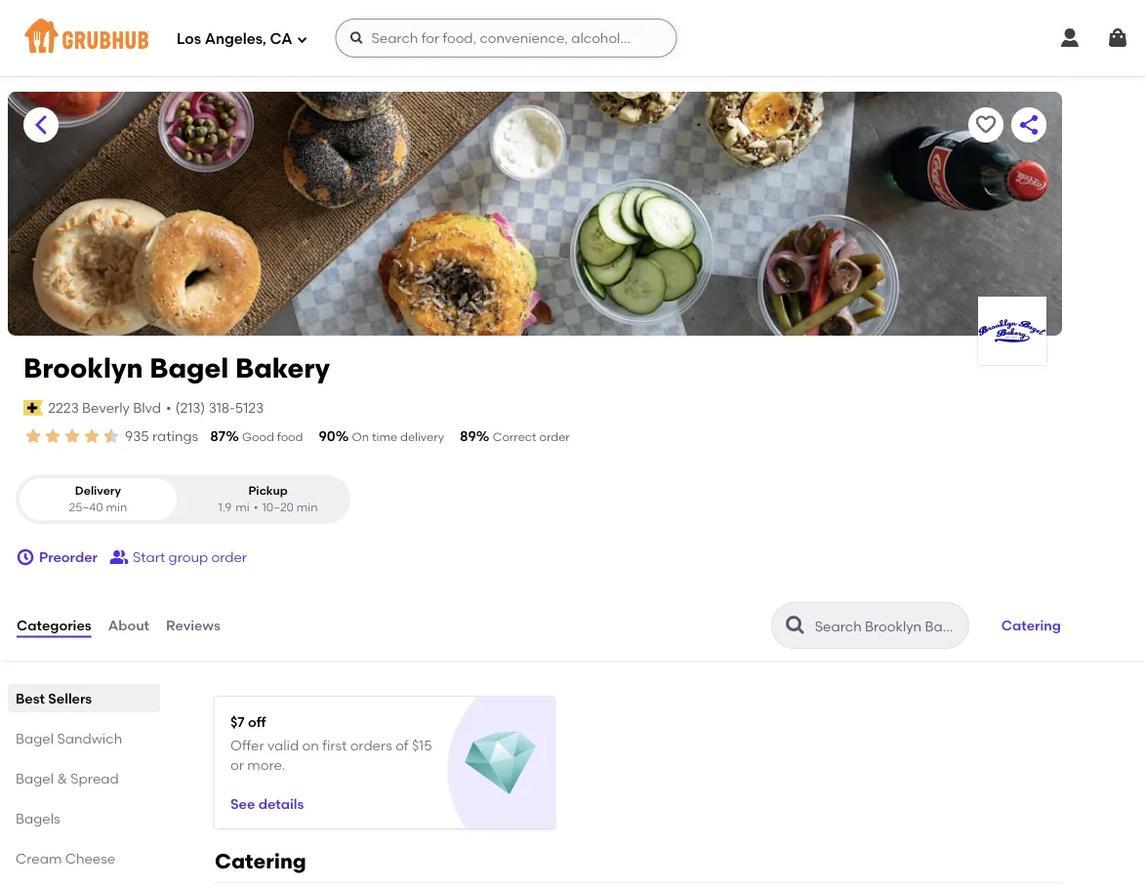 Task type: vqa. For each thing, say whether or not it's contained in the screenshot.
but
no



Task type: describe. For each thing, give the bounding box(es) containing it.
2223 beverly blvd
[[48, 399, 161, 416]]

pickup
[[248, 483, 288, 498]]

bagel & spread
[[16, 770, 119, 787]]

87
[[210, 428, 226, 445]]

share icon image
[[1017, 113, 1041, 137]]

food
[[277, 430, 303, 444]]

ca
[[270, 30, 292, 48]]

318-
[[209, 399, 235, 416]]

see
[[230, 796, 255, 812]]

group
[[168, 549, 208, 566]]

$15
[[412, 737, 432, 754]]

caret left icon image
[[29, 113, 53, 137]]

beverly
[[82, 399, 130, 416]]

25–40
[[69, 500, 103, 515]]

90
[[319, 428, 335, 445]]

on time delivery
[[352, 430, 444, 444]]

935
[[125, 428, 149, 445]]

pickup 1.9 mi • 10–20 min
[[218, 483, 318, 515]]

Search Brooklyn Bagel Bakery search field
[[813, 617, 962, 636]]

svg image inside 'preorder' 'button'
[[16, 548, 35, 567]]

bagels tab
[[16, 808, 152, 829]]

preorder
[[39, 549, 98, 566]]

save this restaurant image
[[974, 113, 998, 137]]

reviews button
[[165, 591, 221, 661]]

1.9
[[218, 500, 232, 515]]

valid
[[267, 737, 299, 754]]

correct order
[[493, 430, 570, 444]]

save this restaurant button
[[968, 107, 1004, 143]]

2 horizontal spatial svg image
[[1106, 26, 1129, 50]]

cream cheese
[[16, 850, 115, 867]]

brooklyn
[[23, 352, 143, 385]]

or
[[230, 757, 244, 774]]

off
[[248, 714, 266, 730]]

first
[[322, 737, 347, 754]]

10–20
[[262, 500, 294, 515]]

sandwich
[[57, 730, 122, 747]]

time
[[372, 430, 397, 444]]

1 horizontal spatial order
[[539, 430, 570, 444]]

2223
[[48, 399, 79, 416]]

of
[[395, 737, 409, 754]]

main navigation navigation
[[0, 0, 1145, 76]]

los
[[177, 30, 201, 48]]

good
[[242, 430, 274, 444]]

brooklyn bagel bakery
[[23, 352, 330, 385]]

0 horizontal spatial svg image
[[296, 34, 308, 45]]

catering button
[[993, 604, 1070, 647]]

svg image inside main navigation navigation
[[1058, 26, 1082, 50]]

bagels
[[16, 810, 60, 827]]

best sellers
[[16, 690, 92, 707]]

spread
[[71, 770, 119, 787]]

bagel sandwich
[[16, 730, 122, 747]]

start group order
[[133, 549, 247, 566]]

search icon image
[[784, 614, 807, 638]]

0 vertical spatial •
[[166, 399, 171, 416]]

• (213) 318-5123
[[166, 399, 264, 416]]



Task type: locate. For each thing, give the bounding box(es) containing it.
more.
[[247, 757, 285, 774]]

categories button
[[16, 591, 92, 661]]

89
[[460, 428, 476, 445]]

cheese
[[65, 850, 115, 867]]

delivery
[[75, 483, 121, 498]]

brooklyn bagel bakery logo image
[[978, 297, 1046, 365]]

delivery
[[400, 430, 444, 444]]

preorder button
[[16, 540, 98, 575]]

bagel for bagel & spread
[[16, 770, 54, 787]]

0 horizontal spatial order
[[211, 549, 247, 566]]

0 vertical spatial bagel
[[150, 352, 229, 385]]

1 horizontal spatial catering
[[1001, 617, 1061, 634]]

$7
[[230, 714, 245, 730]]

catering
[[1001, 617, 1061, 634], [215, 849, 306, 874]]

2 vertical spatial bagel
[[16, 770, 54, 787]]

categories
[[17, 617, 91, 634]]

5123
[[235, 399, 264, 416]]

min inside delivery 25–40 min
[[106, 500, 127, 515]]

0 horizontal spatial min
[[106, 500, 127, 515]]

0 vertical spatial catering
[[1001, 617, 1061, 634]]

(213)
[[175, 399, 205, 416]]

on
[[302, 737, 319, 754]]

$7 off offer valid on first orders of $15 or more.
[[230, 714, 432, 774]]

delivery 25–40 min
[[69, 483, 127, 515]]

min
[[106, 500, 127, 515], [297, 500, 318, 515]]

1 horizontal spatial svg image
[[349, 30, 365, 46]]

• right blvd
[[166, 399, 171, 416]]

people icon image
[[109, 548, 129, 567]]

on
[[352, 430, 369, 444]]

svg image
[[1106, 26, 1129, 50], [349, 30, 365, 46], [296, 34, 308, 45]]

bagel up (213)
[[150, 352, 229, 385]]

1 horizontal spatial svg image
[[1058, 26, 1082, 50]]

star icon image
[[23, 427, 43, 446], [43, 427, 62, 446], [62, 427, 82, 446], [82, 427, 102, 446], [102, 427, 121, 446], [102, 427, 121, 446]]

935 ratings
[[125, 428, 198, 445]]

option group containing delivery 25–40 min
[[16, 475, 350, 524]]

subscription pass image
[[23, 400, 43, 416]]

correct
[[493, 430, 536, 444]]

good food
[[242, 430, 303, 444]]

best sellers tab
[[16, 688, 152, 709]]

1 vertical spatial order
[[211, 549, 247, 566]]

blvd
[[133, 399, 161, 416]]

1 min from the left
[[106, 500, 127, 515]]

order right correct
[[539, 430, 570, 444]]

mi
[[236, 500, 250, 515]]

0 horizontal spatial catering
[[215, 849, 306, 874]]

offer
[[230, 737, 264, 754]]

order right group
[[211, 549, 247, 566]]

bagel
[[150, 352, 229, 385], [16, 730, 54, 747], [16, 770, 54, 787]]

&
[[57, 770, 67, 787]]

0 vertical spatial svg image
[[1058, 26, 1082, 50]]

bagel & spread tab
[[16, 768, 152, 789]]

cream
[[16, 850, 62, 867]]

angeles,
[[205, 30, 266, 48]]

svg image
[[1058, 26, 1082, 50], [16, 548, 35, 567]]

details
[[258, 796, 304, 812]]

ratings
[[152, 428, 198, 445]]

(213) 318-5123 button
[[175, 398, 264, 418]]

cream cheese tab
[[16, 848, 152, 869]]

catering inside button
[[1001, 617, 1061, 634]]

• right 'mi'
[[254, 500, 258, 515]]

about button
[[107, 591, 150, 661]]

bagel down best
[[16, 730, 54, 747]]

bagel left the &
[[16, 770, 54, 787]]

0 horizontal spatial svg image
[[16, 548, 35, 567]]

order inside button
[[211, 549, 247, 566]]

start
[[133, 549, 165, 566]]

reviews
[[166, 617, 220, 634]]

Search for food, convenience, alcohol... search field
[[335, 19, 677, 58]]

• inside pickup 1.9 mi • 10–20 min
[[254, 500, 258, 515]]

promo image
[[465, 728, 536, 800]]

best
[[16, 690, 45, 707]]

see details button
[[230, 786, 304, 822]]

0 horizontal spatial •
[[166, 399, 171, 416]]

orders
[[350, 737, 392, 754]]

option group
[[16, 475, 350, 524]]

•
[[166, 399, 171, 416], [254, 500, 258, 515]]

1 vertical spatial •
[[254, 500, 258, 515]]

bagel for bagel sandwich
[[16, 730, 54, 747]]

1 vertical spatial catering
[[215, 849, 306, 874]]

1 horizontal spatial •
[[254, 500, 258, 515]]

bakery
[[235, 352, 330, 385]]

bagel sandwich tab
[[16, 728, 152, 749]]

about
[[108, 617, 149, 634]]

sellers
[[48, 690, 92, 707]]

min right 10–20
[[297, 500, 318, 515]]

1 vertical spatial svg image
[[16, 548, 35, 567]]

start group order button
[[109, 540, 247, 575]]

0 vertical spatial order
[[539, 430, 570, 444]]

1 horizontal spatial min
[[297, 500, 318, 515]]

order
[[539, 430, 570, 444], [211, 549, 247, 566]]

los angeles, ca
[[177, 30, 292, 48]]

2 min from the left
[[297, 500, 318, 515]]

min inside pickup 1.9 mi • 10–20 min
[[297, 500, 318, 515]]

see details
[[230, 796, 304, 812]]

2223 beverly blvd button
[[47, 397, 162, 419]]

min down delivery
[[106, 500, 127, 515]]

1 vertical spatial bagel
[[16, 730, 54, 747]]



